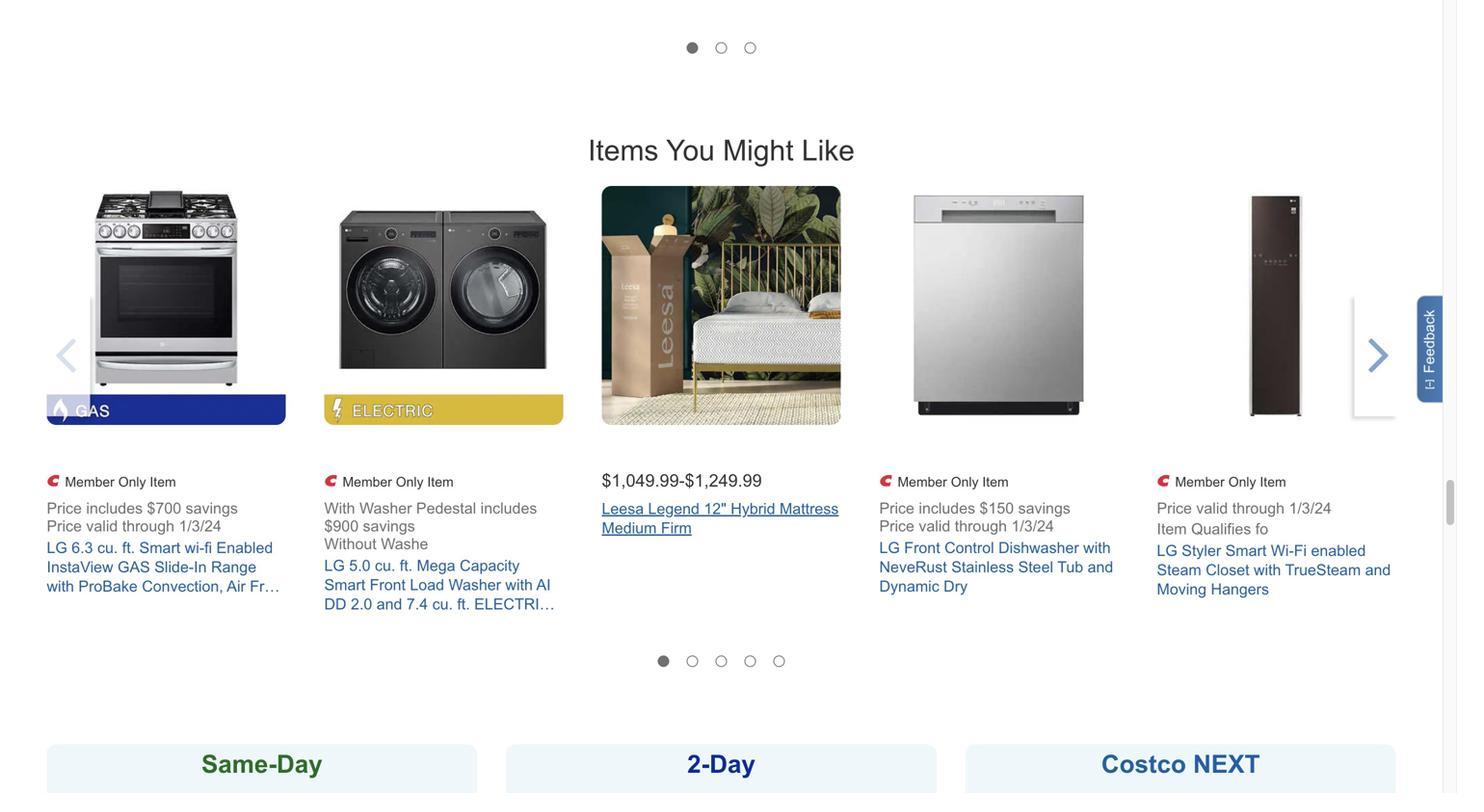 Task type: describe. For each thing, give the bounding box(es) containing it.
vide
[[138, 597, 169, 614]]

item inside 'price valid through 1/3/24 item qualifies fo lg styler smart wi-fi enabled steam closet with truesteam and moving hangers'
[[1157, 520, 1187, 538]]

fi
[[1294, 542, 1307, 559]]

lg front control dishwasher with neverust stainless steel tub and dynamic dry image
[[879, 186, 1118, 425]]

instaview
[[47, 559, 113, 576]]

price valid through 1/3/24 item qualifies fo lg styler smart wi-fi enabled steam closet with truesteam and moving hangers
[[1157, 500, 1391, 598]]

styler
[[1182, 542, 1221, 559]]

member for price includes $700 savings price valid through 1/3/24 lg 6.3 cu. ft. smart wi-fi enabled instaview gas slide-in range with probake convection, air fry and air sous vide
[[65, 475, 115, 490]]

costco next
[[1101, 750, 1260, 778]]

through for price includes $700 savings price valid through 1/3/24 lg 6.3 cu. ft. smart wi-fi enabled instaview gas slide-in range with probake convection, air fry and air sous vide
[[122, 518, 174, 535]]

cu. for 6.3
[[97, 539, 118, 557]]

item for pedestal
[[427, 475, 454, 490]]

and inside 'price valid through 1/3/24 item qualifies fo lg styler smart wi-fi enabled steam closet with truesteam and moving hangers'
[[1365, 561, 1391, 579]]

through inside 'price valid through 1/3/24 item qualifies fo lg styler smart wi-fi enabled steam closet with truesteam and moving hangers'
[[1232, 500, 1285, 517]]

front inside with washer pedestal includes $900 savings without  washe lg 5.0 cu. ft. mega capacity smart front load washer with ai dd 2.0 and 7.4 cu. ft. electric ultra large capacity dryer with turbosteam
[[370, 576, 406, 594]]

includes for price includes $150 savings price valid through 1/3/24 lg front control dishwasher with neverust stainless steel tub and dynamic dry
[[919, 500, 975, 517]]

2-day
[[687, 750, 756, 778]]

price for price valid through 1/3/24 item qualifies fo lg styler smart wi-fi enabled steam closet with truesteam and moving hangers
[[1157, 500, 1192, 517]]

with up electric
[[505, 576, 533, 594]]

gas
[[118, 559, 150, 576]]

same-day
[[201, 750, 323, 778]]

4 member only item from the left
[[1175, 475, 1286, 490]]

with inside price includes $700 savings price valid through 1/3/24 lg 6.3 cu. ft. smart wi-fi enabled instaview gas slide-in range with probake convection, air fry and air sous vide
[[47, 578, 74, 595]]

stainless
[[951, 559, 1014, 576]]

dishwasher
[[999, 539, 1079, 557]]

leesa
[[602, 500, 644, 518]]

12"
[[704, 500, 727, 518]]

member only item for $700
[[65, 475, 176, 490]]

day for 2-
[[710, 750, 756, 778]]

dd
[[324, 596, 347, 613]]

front inside 'price includes $150 savings price valid through 1/3/24 lg front control dishwasher with neverust stainless steel tub and dynamic dry'
[[904, 539, 940, 557]]

only for $700
[[118, 475, 146, 490]]

moving
[[1157, 581, 1207, 598]]

member for price includes $150 savings price valid through 1/3/24 lg front control dishwasher with neverust stainless steel tub and dynamic dry
[[898, 475, 947, 490]]

lg for lg 5.0 cu. ft. mega capacity smart front load washer with ai dd 2.0 and 7.4 cu. ft. electric ultra large capacity dryer with turbosteam
[[324, 557, 345, 574]]

and inside 'price includes $150 savings price valid through 1/3/24 lg front control dishwasher with neverust stainless steel tub and dynamic dry'
[[1088, 559, 1113, 576]]

0 vertical spatial washer
[[359, 500, 412, 517]]

smart inside with washer pedestal includes $900 savings without  washe lg 5.0 cu. ft. mega capacity smart front load washer with ai dd 2.0 and 7.4 cu. ft. electric ultra large capacity dryer with turbosteam
[[324, 576, 365, 594]]

leesa legend 12 image
[[602, 186, 841, 425]]

fry
[[250, 578, 272, 595]]

pedestal
[[416, 500, 476, 517]]

ai
[[536, 576, 551, 594]]

0 vertical spatial capacity
[[460, 557, 520, 574]]

$1,049.99-
[[602, 471, 685, 491]]

6.3
[[72, 539, 93, 557]]

same-
[[201, 750, 277, 778]]

mega
[[417, 557, 455, 574]]

2-day link
[[506, 744, 937, 793]]

wi-
[[1271, 542, 1294, 559]]

$700
[[147, 500, 181, 517]]

legend
[[648, 500, 700, 518]]

truesteam
[[1285, 561, 1361, 579]]

7.4
[[407, 596, 428, 613]]

control
[[945, 539, 994, 557]]

2-
[[687, 750, 710, 778]]

in
[[194, 559, 207, 576]]

includes for price includes $700 savings price valid through 1/3/24 lg 6.3 cu. ft. smart wi-fi enabled instaview gas slide-in range with probake convection, air fry and air sous vide
[[86, 500, 143, 517]]

closet
[[1206, 561, 1250, 579]]

dynamic
[[879, 578, 939, 595]]

load
[[410, 576, 444, 594]]

member only item for $150
[[898, 475, 1009, 490]]

ultra
[[324, 615, 357, 632]]

enabled
[[216, 539, 273, 557]]

cu. for 5.0
[[375, 557, 395, 574]]

probake
[[78, 578, 138, 595]]

valid inside 'price valid through 1/3/24 item qualifies fo lg styler smart wi-fi enabled steam closet with truesteam and moving hangers'
[[1196, 500, 1228, 517]]

mattress
[[780, 500, 839, 518]]

with down electric
[[511, 615, 539, 632]]

item for $150
[[983, 475, 1009, 490]]

like
[[802, 134, 855, 167]]



Task type: vqa. For each thing, say whether or not it's contained in the screenshot.
LG within Price includes $150 savings Price valid through 1/3/24 LG Front Control Dishwasher with NeveRust Stainless Steel Tub and Dynamic Dry
yes



Task type: locate. For each thing, give the bounding box(es) containing it.
0 vertical spatial air
[[227, 578, 246, 595]]

2 horizontal spatial through
[[1232, 500, 1285, 517]]

2 only from the left
[[396, 475, 424, 490]]

and down instaview
[[47, 597, 72, 614]]

valid up qualifies
[[1196, 500, 1228, 517]]

firm
[[661, 519, 692, 537]]

ft. down washe
[[400, 557, 413, 574]]

front up 2.0
[[370, 576, 406, 594]]

lg 5.0 cu. ft. mega capacity smart front load washer with ai dd 2.0 and 7.4 cu. ft. electric ultra large capacity dryer with turbosteam image
[[324, 186, 563, 425]]

neverust
[[879, 559, 947, 576]]

item for $700
[[150, 475, 176, 490]]

front up neverust
[[904, 539, 940, 557]]

2 vertical spatial cu.
[[432, 596, 453, 613]]

through up fo
[[1232, 500, 1285, 517]]

through inside 'price includes $150 savings price valid through 1/3/24 lg front control dishwasher with neverust stainless steel tub and dynamic dry'
[[955, 518, 1007, 535]]

0 horizontal spatial valid
[[86, 518, 118, 535]]

with up tub
[[1083, 539, 1111, 557]]

only up fo
[[1229, 475, 1256, 490]]

0 horizontal spatial day
[[277, 750, 323, 778]]

1/3/24 for price includes $150 savings price valid through 1/3/24 lg front control dishwasher with neverust stainless steel tub and dynamic dry
[[1011, 518, 1054, 535]]

dryer
[[469, 615, 507, 632]]

2 horizontal spatial includes
[[919, 500, 975, 517]]

1/3/24 inside 'price includes $150 savings price valid through 1/3/24 lg front control dishwasher with neverust stainless steel tub and dynamic dry'
[[1011, 518, 1054, 535]]

3 member only item from the left
[[898, 475, 1009, 490]]

2 horizontal spatial savings
[[1018, 500, 1071, 517]]

1 day from the left
[[277, 750, 323, 778]]

2 horizontal spatial ft.
[[457, 596, 470, 613]]

with down wi-
[[1254, 561, 1281, 579]]

2 day from the left
[[710, 750, 756, 778]]

smart up closet
[[1226, 542, 1267, 559]]

smart up slide-
[[139, 539, 180, 557]]

through down $150
[[955, 518, 1007, 535]]

tub
[[1057, 559, 1083, 576]]

wi-
[[185, 539, 204, 557]]

fi
[[204, 539, 212, 557]]

1 vertical spatial front
[[370, 576, 406, 594]]

washer up dryer
[[449, 576, 501, 594]]

through down $700 in the bottom of the page
[[122, 518, 174, 535]]

lg left 6.3
[[47, 539, 67, 557]]

1/3/24
[[1289, 500, 1332, 517], [179, 518, 222, 535], [1011, 518, 1054, 535]]

2 includes from the left
[[481, 500, 537, 517]]

large
[[361, 615, 401, 632]]

includes inside price includes $700 savings price valid through 1/3/24 lg 6.3 cu. ft. smart wi-fi enabled instaview gas slide-in range with probake convection, air fry and air sous vide
[[86, 500, 143, 517]]

savings up the "dishwasher"
[[1018, 500, 1071, 517]]

0 horizontal spatial through
[[122, 518, 174, 535]]

smart up dd
[[324, 576, 365, 594]]

capacity up electric
[[460, 557, 520, 574]]

0 horizontal spatial savings
[[186, 500, 238, 517]]

0 horizontal spatial ft.
[[122, 539, 135, 557]]

with down instaview
[[47, 578, 74, 595]]

through for price includes $150 savings price valid through 1/3/24 lg front control dishwasher with neverust stainless steel tub and dynamic dry
[[955, 518, 1007, 535]]

0 horizontal spatial air
[[76, 597, 95, 614]]

price for price includes $150 savings price valid through 1/3/24 lg front control dishwasher with neverust stainless steel tub and dynamic dry
[[879, 500, 915, 517]]

with washer pedestal includes $900 savings without  washe lg 5.0 cu. ft. mega capacity smart front load washer with ai dd 2.0 and 7.4 cu. ft. electric ultra large capacity dryer with turbosteam
[[324, 500, 551, 652]]

ft. up gas
[[122, 539, 135, 557]]

savings inside 'price includes $150 savings price valid through 1/3/24 lg front control dishwasher with neverust stainless steel tub and dynamic dry'
[[1018, 500, 1071, 517]]

lg 6.3 cu. ft. smart wi-fi enabled instaview gas slide-in range with probake convection, air fry and air sous vide image
[[47, 186, 286, 425]]

same-day link
[[47, 744, 477, 793]]

3 includes from the left
[[919, 500, 975, 517]]

item up $700 in the bottom of the page
[[150, 475, 176, 490]]

day
[[277, 750, 323, 778], [710, 750, 756, 778]]

day for same-
[[277, 750, 323, 778]]

1 includes from the left
[[86, 500, 143, 517]]

1/3/24 inside 'price valid through 1/3/24 item qualifies fo lg styler smart wi-fi enabled steam closet with truesteam and moving hangers'
[[1289, 500, 1332, 517]]

savings for price includes $700 savings
[[186, 500, 238, 517]]

feedback link
[[1417, 295, 1451, 403]]

costco next link
[[966, 744, 1396, 793]]

fo
[[1256, 520, 1268, 538]]

includes inside 'price includes $150 savings price valid through 1/3/24 lg front control dishwasher with neverust stainless steel tub and dynamic dry'
[[919, 500, 975, 517]]

1 vertical spatial washer
[[449, 576, 501, 594]]

savings up washe
[[363, 518, 415, 535]]

valid up control
[[919, 518, 951, 535]]

savings
[[186, 500, 238, 517], [1018, 500, 1071, 517], [363, 518, 415, 535]]

ft.
[[122, 539, 135, 557], [400, 557, 413, 574], [457, 596, 470, 613]]

ft. for mega
[[400, 557, 413, 574]]

1/3/24 inside price includes $700 savings price valid through 1/3/24 lg 6.3 cu. ft. smart wi-fi enabled instaview gas slide-in range with probake convection, air fry and air sous vide
[[179, 518, 222, 535]]

ft. up dryer
[[457, 596, 470, 613]]

1 vertical spatial capacity
[[405, 615, 465, 632]]

only up control
[[951, 475, 979, 490]]

item up $150
[[983, 475, 1009, 490]]

2 horizontal spatial 1/3/24
[[1289, 500, 1332, 517]]

savings for price includes $150 savings
[[1018, 500, 1071, 517]]

1 horizontal spatial washer
[[449, 576, 501, 594]]

valid for price includes $150 savings price valid through 1/3/24 lg front control dishwasher with neverust stainless steel tub and dynamic dry
[[919, 518, 951, 535]]

member
[[65, 475, 115, 490], [343, 475, 392, 490], [898, 475, 947, 490], [1175, 475, 1225, 490]]

1 horizontal spatial through
[[955, 518, 1007, 535]]

and inside price includes $700 savings price valid through 1/3/24 lg 6.3 cu. ft. smart wi-fi enabled instaview gas slide-in range with probake convection, air fry and air sous vide
[[47, 597, 72, 614]]

through inside price includes $700 savings price valid through 1/3/24 lg 6.3 cu. ft. smart wi-fi enabled instaview gas slide-in range with probake convection, air fry and air sous vide
[[122, 518, 174, 535]]

0 vertical spatial front
[[904, 539, 940, 557]]

1 horizontal spatial includes
[[481, 500, 537, 517]]

1 member from the left
[[65, 475, 115, 490]]

3 member from the left
[[898, 475, 947, 490]]

2 member from the left
[[343, 475, 392, 490]]

cu. right 5.0
[[375, 557, 395, 574]]

qualifies
[[1191, 520, 1251, 538]]

cu. right 6.3
[[97, 539, 118, 557]]

valid up 6.3
[[86, 518, 118, 535]]

price inside 'price valid through 1/3/24 item qualifies fo lg styler smart wi-fi enabled steam closet with truesteam and moving hangers'
[[1157, 500, 1192, 517]]

medium
[[602, 519, 657, 537]]

2 vertical spatial ft.
[[457, 596, 470, 613]]

lg inside 'price includes $150 savings price valid through 1/3/24 lg front control dishwasher with neverust stainless steel tub and dynamic dry'
[[879, 539, 900, 557]]

with inside 'price includes $150 savings price valid through 1/3/24 lg front control dishwasher with neverust stainless steel tub and dynamic dry'
[[1083, 539, 1111, 557]]

item up fo
[[1260, 475, 1286, 490]]

enabled
[[1311, 542, 1366, 559]]

3 only from the left
[[951, 475, 979, 490]]

slide-
[[154, 559, 194, 576]]

0 horizontal spatial front
[[370, 576, 406, 594]]

includes
[[86, 500, 143, 517], [481, 500, 537, 517], [919, 500, 975, 517]]

1 vertical spatial air
[[76, 597, 95, 614]]

and inside with washer pedestal includes $900 savings without  washe lg 5.0 cu. ft. mega capacity smart front load washer with ai dd 2.0 and 7.4 cu. ft. electric ultra large capacity dryer with turbosteam
[[377, 596, 402, 613]]

savings inside price includes $700 savings price valid through 1/3/24 lg 6.3 cu. ft. smart wi-fi enabled instaview gas slide-in range with probake convection, air fry and air sous vide
[[186, 500, 238, 517]]

price for price includes $700 savings price valid through 1/3/24 lg 6.3 cu. ft. smart wi-fi enabled instaview gas slide-in range with probake convection, air fry and air sous vide
[[47, 500, 82, 517]]

air down the probake
[[76, 597, 95, 614]]

without
[[324, 535, 377, 553]]

valid inside 'price includes $150 savings price valid through 1/3/24 lg front control dishwasher with neverust stainless steel tub and dynamic dry'
[[919, 518, 951, 535]]

valid inside price includes $700 savings price valid through 1/3/24 lg 6.3 cu. ft. smart wi-fi enabled instaview gas slide-in range with probake convection, air fry and air sous vide
[[86, 518, 118, 535]]

0 horizontal spatial includes
[[86, 500, 143, 517]]

member only item for pedestal
[[343, 475, 454, 490]]

1 horizontal spatial day
[[710, 750, 756, 778]]

member only item up pedestal
[[343, 475, 454, 490]]

savings up fi
[[186, 500, 238, 517]]

you
[[666, 134, 715, 167]]

lg up steam
[[1157, 542, 1178, 559]]

1 horizontal spatial ft.
[[400, 557, 413, 574]]

1 horizontal spatial cu.
[[375, 557, 395, 574]]

member only item
[[65, 475, 176, 490], [343, 475, 454, 490], [898, 475, 1009, 490], [1175, 475, 1286, 490]]

with
[[1083, 539, 1111, 557], [1254, 561, 1281, 579], [505, 576, 533, 594], [47, 578, 74, 595], [511, 615, 539, 632]]

includes up control
[[919, 500, 975, 517]]

lg left 5.0
[[324, 557, 345, 574]]

and up large
[[377, 596, 402, 613]]

1/3/24 up fi
[[1289, 500, 1332, 517]]

member up with
[[343, 475, 392, 490]]

price includes $150 savings price valid through 1/3/24 lg front control dishwasher with neverust stainless steel tub and dynamic dry
[[879, 500, 1113, 595]]

lg inside 'price valid through 1/3/24 item qualifies fo lg styler smart wi-fi enabled steam closet with truesteam and moving hangers'
[[1157, 542, 1178, 559]]

only for $150
[[951, 475, 979, 490]]

savings inside with washer pedestal includes $900 savings without  washe lg 5.0 cu. ft. mega capacity smart front load washer with ai dd 2.0 and 7.4 cu. ft. electric ultra large capacity dryer with turbosteam
[[363, 518, 415, 535]]

1 member only item from the left
[[65, 475, 176, 490]]

ft. inside price includes $700 savings price valid through 1/3/24 lg 6.3 cu. ft. smart wi-fi enabled instaview gas slide-in range with probake convection, air fry and air sous vide
[[122, 539, 135, 557]]

through
[[1232, 500, 1285, 517], [122, 518, 174, 535], [955, 518, 1007, 535]]

4 member from the left
[[1175, 475, 1225, 490]]

2 horizontal spatial smart
[[1226, 542, 1267, 559]]

2 horizontal spatial valid
[[1196, 500, 1228, 517]]

lg styler smart wi-fi enabled steam closet with truesteam and moving hangers image
[[1157, 186, 1396, 425]]

0 horizontal spatial cu.
[[97, 539, 118, 557]]

1 horizontal spatial valid
[[919, 518, 951, 535]]

5.0
[[349, 557, 371, 574]]

lg for lg front control dishwasher with neverust stainless steel tub and dynamic dry
[[879, 539, 900, 557]]

items
[[588, 134, 659, 167]]

2 member only item from the left
[[343, 475, 454, 490]]

lg
[[47, 539, 67, 557], [879, 539, 900, 557], [1157, 542, 1178, 559], [324, 557, 345, 574]]

lg for lg 6.3 cu. ft. smart wi-fi enabled instaview gas slide-in range with probake convection, air fry and air sous vide
[[47, 539, 67, 557]]

member for with washer pedestal includes $900 savings without  washe lg 5.0 cu. ft. mega capacity smart front load washer with ai dd 2.0 and 7.4 cu. ft. electric ultra large capacity dryer with turbosteam
[[343, 475, 392, 490]]

only up price includes $700 savings price valid through 1/3/24 lg 6.3 cu. ft. smart wi-fi enabled instaview gas slide-in range with probake convection, air fry and air sous vide
[[118, 475, 146, 490]]

includes left $700 in the bottom of the page
[[86, 500, 143, 517]]

1 horizontal spatial front
[[904, 539, 940, 557]]

valid
[[1196, 500, 1228, 517], [86, 518, 118, 535], [919, 518, 951, 535]]

includes inside with washer pedestal includes $900 savings without  washe lg 5.0 cu. ft. mega capacity smart front load washer with ai dd 2.0 and 7.4 cu. ft. electric ultra large capacity dryer with turbosteam
[[481, 500, 537, 517]]

1 vertical spatial ft.
[[400, 557, 413, 574]]

ft. for smart
[[122, 539, 135, 557]]

and down enabled
[[1365, 561, 1391, 579]]

smart inside price includes $700 savings price valid through 1/3/24 lg 6.3 cu. ft. smart wi-fi enabled instaview gas slide-in range with probake convection, air fry and air sous vide
[[139, 539, 180, 557]]

with inside 'price valid through 1/3/24 item qualifies fo lg styler smart wi-fi enabled steam closet with truesteam and moving hangers'
[[1254, 561, 1281, 579]]

capacity
[[460, 557, 520, 574], [405, 615, 465, 632]]

washer
[[359, 500, 412, 517], [449, 576, 501, 594]]

only
[[118, 475, 146, 490], [396, 475, 424, 490], [951, 475, 979, 490], [1229, 475, 1256, 490]]

smart inside 'price valid through 1/3/24 item qualifies fo lg styler smart wi-fi enabled steam closet with truesteam and moving hangers'
[[1226, 542, 1267, 559]]

next
[[1193, 750, 1260, 778]]

1 vertical spatial cu.
[[375, 557, 395, 574]]

smart
[[139, 539, 180, 557], [1226, 542, 1267, 559], [324, 576, 365, 594]]

front
[[904, 539, 940, 557], [370, 576, 406, 594]]

convection,
[[142, 578, 223, 595]]

1/3/24 for price includes $700 savings price valid through 1/3/24 lg 6.3 cu. ft. smart wi-fi enabled instaview gas slide-in range with probake convection, air fry and air sous vide
[[179, 518, 222, 535]]

steel
[[1018, 559, 1053, 576]]

item up 'styler'
[[1157, 520, 1187, 538]]

valid for price includes $700 savings price valid through 1/3/24 lg 6.3 cu. ft. smart wi-fi enabled instaview gas slide-in range with probake convection, air fry and air sous vide
[[86, 518, 118, 535]]

and right tub
[[1088, 559, 1113, 576]]

0 horizontal spatial 1/3/24
[[179, 518, 222, 535]]

0 vertical spatial ft.
[[122, 539, 135, 557]]

air
[[227, 578, 246, 595], [76, 597, 95, 614]]

sous
[[99, 597, 134, 614]]

only for pedestal
[[396, 475, 424, 490]]

1 horizontal spatial air
[[227, 578, 246, 595]]

1 only from the left
[[118, 475, 146, 490]]

member only item up $150
[[898, 475, 1009, 490]]

lg inside price includes $700 savings price valid through 1/3/24 lg 6.3 cu. ft. smart wi-fi enabled instaview gas slide-in range with probake convection, air fry and air sous vide
[[47, 539, 67, 557]]

cu. down load
[[432, 596, 453, 613]]

washe
[[381, 535, 428, 553]]

member only item up qualifies
[[1175, 475, 1286, 490]]

range
[[211, 559, 256, 576]]

turbosteam
[[324, 634, 409, 652]]

member up control
[[898, 475, 947, 490]]

$150
[[980, 500, 1014, 517]]

items you might like
[[588, 134, 855, 167]]

member only item up $700 in the bottom of the page
[[65, 475, 176, 490]]

hangers
[[1211, 581, 1269, 598]]

0 horizontal spatial washer
[[359, 500, 412, 517]]

costco
[[1101, 750, 1186, 778]]

steam
[[1157, 561, 1202, 579]]

4 only from the left
[[1229, 475, 1256, 490]]

price includes $700 savings price valid through 1/3/24 lg 6.3 cu. ft. smart wi-fi enabled instaview gas slide-in range with probake convection, air fry and air sous vide
[[47, 500, 273, 614]]

cu. inside price includes $700 savings price valid through 1/3/24 lg 6.3 cu. ft. smart wi-fi enabled instaview gas slide-in range with probake convection, air fry and air sous vide
[[97, 539, 118, 557]]

$900
[[324, 518, 359, 535]]

electric
[[474, 596, 551, 613]]

lg inside with washer pedestal includes $900 savings without  washe lg 5.0 cu. ft. mega capacity smart front load washer with ai dd 2.0 and 7.4 cu. ft. electric ultra large capacity dryer with turbosteam
[[324, 557, 345, 574]]

capacity down 7.4 in the left bottom of the page
[[405, 615, 465, 632]]

item up pedestal
[[427, 475, 454, 490]]

member up qualifies
[[1175, 475, 1225, 490]]

0 vertical spatial cu.
[[97, 539, 118, 557]]

dry
[[944, 578, 968, 595]]

and
[[1088, 559, 1113, 576], [1365, 561, 1391, 579], [377, 596, 402, 613], [47, 597, 72, 614]]

item
[[150, 475, 176, 490], [427, 475, 454, 490], [983, 475, 1009, 490], [1260, 475, 1286, 490], [1157, 520, 1187, 538]]

might
[[723, 134, 794, 167]]

1 horizontal spatial 1/3/24
[[1011, 518, 1054, 535]]

includes right pedestal
[[481, 500, 537, 517]]

air down range
[[227, 578, 246, 595]]

1/3/24 up the "dishwasher"
[[1011, 518, 1054, 535]]

1 horizontal spatial savings
[[363, 518, 415, 535]]

price
[[47, 500, 82, 517], [879, 500, 915, 517], [1157, 500, 1192, 517], [47, 518, 82, 535], [879, 518, 915, 535]]

member up 6.3
[[65, 475, 115, 490]]

washer up washe
[[359, 500, 412, 517]]

only up pedestal
[[396, 475, 424, 490]]

$1,249.99
[[685, 471, 762, 491]]

1 horizontal spatial smart
[[324, 576, 365, 594]]

$1,049.99-$1,249.99 leesa legend 12" hybrid mattress medium firm
[[602, 471, 839, 537]]

hybrid
[[731, 500, 775, 518]]

2.0
[[351, 596, 372, 613]]

feedback
[[1422, 310, 1438, 373]]

lg up neverust
[[879, 539, 900, 557]]

2 horizontal spatial cu.
[[432, 596, 453, 613]]

with
[[324, 500, 355, 517]]

1/3/24 up wi-
[[179, 518, 222, 535]]

0 horizontal spatial smart
[[139, 539, 180, 557]]

cu.
[[97, 539, 118, 557], [375, 557, 395, 574], [432, 596, 453, 613]]



